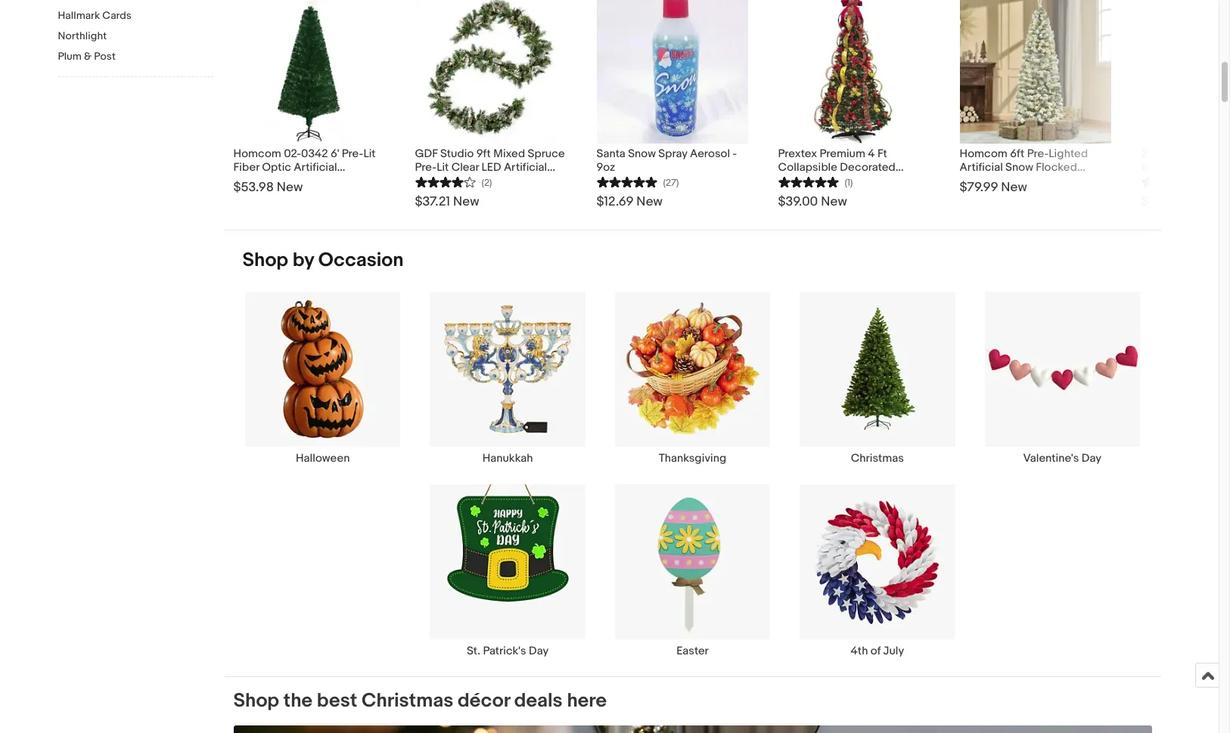 Task type: vqa. For each thing, say whether or not it's contained in the screenshot.
ST. PATRICK'S DAY link
yes



Task type: describe. For each thing, give the bounding box(es) containing it.
9oz
[[597, 160, 615, 174]]

the
[[284, 690, 313, 714]]

post
[[94, 50, 116, 63]]

(2) link
[[415, 174, 492, 189]]

santa snow spray aerosol - 9oz image
[[597, 0, 748, 143]]

homcom 02-0342 6' pre-lit fiber optic artificial christmas tree - green
[[233, 146, 376, 188]]

2
[[1141, 146, 1148, 161]]

valentine's
[[1023, 452, 1079, 466]]

hallmark
[[58, 9, 100, 22]]

4th of july
[[851, 645, 904, 659]]

$13.50
[[1141, 194, 1179, 209]]

easter
[[677, 645, 709, 659]]

tree
[[289, 174, 312, 188]]

valentine's day
[[1023, 452, 1102, 466]]

optic
[[262, 160, 291, 174]]

5 out of 5 stars image
[[778, 174, 839, 189]]

$12.69 new
[[597, 194, 663, 209]]

spray
[[659, 146, 687, 161]]

2 ft pvc christm link
[[1141, 143, 1230, 174]]

$53.98
[[233, 180, 274, 195]]

$79.99
[[960, 180, 998, 195]]

(1)
[[845, 177, 853, 189]]

gdf studio 9ft mixed spruce pre-lit clear led artificial christmas garland image
[[415, 0, 566, 143]]

1 vertical spatial day
[[529, 645, 549, 659]]

1 horizontal spatial day
[[1082, 452, 1102, 466]]

new for $12.69 new
[[637, 194, 663, 209]]

ft
[[1150, 146, 1162, 161]]

mixed
[[493, 146, 525, 161]]

santa snow spray aerosol - 9oz link
[[597, 143, 748, 174]]

(27)
[[663, 177, 679, 189]]

st. patrick's day link
[[415, 484, 600, 659]]

4.1 out of 5 stars image
[[1141, 174, 1202, 189]]

shop by occasion
[[243, 249, 404, 272]]

cards
[[102, 9, 132, 22]]

halloween
[[296, 452, 350, 466]]

christmas inside homcom 02-0342 6' pre-lit fiber optic artificial christmas tree - green
[[233, 174, 286, 188]]

of
[[871, 645, 881, 659]]

occasion
[[318, 249, 404, 272]]

gdf studio 9ft mixed spruce pre-lit clear led artificial christmas garland
[[415, 146, 565, 188]]

$37.21 new
[[415, 194, 479, 209]]

led
[[482, 160, 501, 174]]

&
[[84, 50, 92, 63]]

artificial inside homcom 02-0342 6' pre-lit fiber optic artificial christmas tree - green
[[294, 160, 337, 174]]

gdf studio 9ft mixed spruce pre-lit clear led artificial christmas garland link
[[415, 143, 566, 188]]

pre- inside gdf studio 9ft mixed spruce pre-lit clear led artificial christmas garland
[[415, 160, 437, 174]]

homcom
[[233, 146, 281, 161]]

here
[[567, 690, 607, 714]]

christmas inside gdf studio 9ft mixed spruce pre-lit clear led artificial christmas garland
[[415, 174, 468, 188]]

2 ft pvc christm
[[1141, 146, 1230, 174]]

hallmark cards link
[[58, 9, 213, 23]]

patrick's
[[483, 645, 526, 659]]

0342
[[301, 146, 328, 161]]

(2)
[[482, 177, 492, 189]]

$39.00
[[778, 194, 818, 209]]

shop for shop by occasion
[[243, 249, 288, 272]]

$53.98 new
[[233, 180, 303, 195]]

- inside santa snow spray aerosol - 9oz
[[733, 146, 737, 161]]

$39.00 new
[[778, 194, 847, 209]]

new for $37.21 new
[[453, 194, 479, 209]]

hanukkah
[[483, 452, 533, 466]]

northlight link
[[58, 30, 213, 44]]



Task type: locate. For each thing, give the bounding box(es) containing it.
clear
[[451, 160, 479, 174]]

1 vertical spatial -
[[314, 174, 319, 188]]

thanksgiving
[[659, 452, 727, 466]]

new down (1)
[[821, 194, 847, 209]]

plum
[[58, 50, 82, 63]]

0 horizontal spatial -
[[314, 174, 319, 188]]

-
[[733, 146, 737, 161], [314, 174, 319, 188]]

lit inside homcom 02-0342 6' pre-lit fiber optic artificial christmas tree - green
[[364, 146, 376, 161]]

4.8 out of 5 stars image
[[597, 174, 657, 189]]

july
[[883, 645, 904, 659]]

pre- left studio
[[415, 160, 437, 174]]

new for $53.98 new
[[277, 180, 303, 195]]

christmas link
[[785, 291, 970, 466]]

lit left clear
[[437, 160, 449, 174]]

0 horizontal spatial lit
[[364, 146, 376, 161]]

shop left the
[[233, 690, 279, 714]]

christm
[[1190, 146, 1230, 161]]

6'
[[331, 146, 339, 161]]

pvc
[[1165, 146, 1187, 161]]

4 out of 5 stars image
[[415, 174, 476, 189]]

hanukkah link
[[415, 291, 600, 466]]

new down 4.1 out of 5 stars image
[[1182, 194, 1208, 209]]

homcom 02-0342 6' pre-lit fiber optic artificial christmas tree - green image
[[233, 0, 385, 143]]

prextex premium 4 ft collapsible decorated christmas tree w/ lights pop-up image
[[785, 0, 922, 143]]

spruce
[[528, 146, 565, 161]]

décor
[[458, 690, 510, 714]]

easter link
[[600, 484, 785, 659]]

new for $39.00 new
[[821, 194, 847, 209]]

- right aerosol
[[733, 146, 737, 161]]

0 horizontal spatial pre-
[[342, 146, 364, 161]]

02-
[[284, 146, 301, 161]]

new for $13.50 new
[[1182, 194, 1208, 209]]

- right tree at the top of page
[[314, 174, 319, 188]]

hallmark cards northlight plum & post
[[58, 9, 132, 63]]

day right the patrick's
[[529, 645, 549, 659]]

0 horizontal spatial artificial
[[294, 160, 337, 174]]

$12.69
[[597, 194, 634, 209]]

0 vertical spatial -
[[733, 146, 737, 161]]

(1) link
[[778, 174, 853, 189]]

deals
[[514, 690, 563, 714]]

pre- right 6' at the top of page
[[342, 146, 364, 161]]

shop for shop the best christmas décor deals here
[[233, 690, 279, 714]]

aerosol
[[690, 146, 730, 161]]

by
[[293, 249, 314, 272]]

northlight
[[58, 30, 107, 42]]

shop the best christmas décor deals here
[[233, 690, 607, 714]]

lit
[[364, 146, 376, 161], [437, 160, 449, 174]]

$13.50 new
[[1141, 194, 1208, 209]]

0 horizontal spatial day
[[529, 645, 549, 659]]

new down (27) link
[[637, 194, 663, 209]]

new right $79.99
[[1001, 180, 1027, 195]]

new down (2) link
[[453, 194, 479, 209]]

0 vertical spatial day
[[1082, 452, 1102, 466]]

garland
[[471, 174, 512, 188]]

4th
[[851, 645, 868, 659]]

4th of july link
[[785, 484, 970, 659]]

new
[[277, 180, 303, 195], [1001, 180, 1027, 195], [453, 194, 479, 209], [637, 194, 663, 209], [821, 194, 847, 209], [1182, 194, 1208, 209]]

halloween link
[[230, 291, 415, 466]]

(27) link
[[597, 174, 679, 189]]

st. patrick's day
[[467, 645, 549, 659]]

thanksgiving link
[[600, 291, 785, 466]]

1 horizontal spatial artificial
[[504, 160, 547, 174]]

artificial inside gdf studio 9ft mixed spruce pre-lit clear led artificial christmas garland
[[504, 160, 547, 174]]

fiber
[[233, 160, 259, 174]]

christmas
[[233, 174, 286, 188], [415, 174, 468, 188], [851, 452, 904, 466], [362, 690, 454, 714]]

gdf
[[415, 146, 438, 161]]

$37.21
[[415, 194, 450, 209]]

valentine's day link
[[970, 291, 1155, 466]]

homcom 02-0342 6' pre-lit fiber optic artificial christmas tree - green link
[[233, 143, 385, 188]]

santa
[[597, 146, 626, 161]]

pre- inside homcom 02-0342 6' pre-lit fiber optic artificial christmas tree - green
[[342, 146, 364, 161]]

pre-
[[342, 146, 364, 161], [415, 160, 437, 174]]

green
[[321, 174, 354, 188]]

shop
[[243, 249, 288, 272], [233, 690, 279, 714]]

1 horizontal spatial -
[[733, 146, 737, 161]]

None text field
[[233, 726, 1152, 734]]

best
[[317, 690, 357, 714]]

plum & post link
[[58, 50, 213, 64]]

artificial
[[294, 160, 337, 174], [504, 160, 547, 174]]

0 vertical spatial shop
[[243, 249, 288, 272]]

lit inside gdf studio 9ft mixed spruce pre-lit clear led artificial christmas garland
[[437, 160, 449, 174]]

shop left by
[[243, 249, 288, 272]]

9ft
[[476, 146, 491, 161]]

new down optic
[[277, 180, 303, 195]]

day right valentine's
[[1082, 452, 1102, 466]]

new for $79.99 new
[[1001, 180, 1027, 195]]

$79.99 new
[[960, 180, 1027, 195]]

1 horizontal spatial pre-
[[415, 160, 437, 174]]

homcom 6ft pre-lighted artificial snow flocked christmas tree with warm white led lights - green/white image
[[960, 0, 1111, 143]]

day
[[1082, 452, 1102, 466], [529, 645, 549, 659]]

studio
[[440, 146, 474, 161]]

1 artificial from the left
[[294, 160, 337, 174]]

lit right 6' at the top of page
[[364, 146, 376, 161]]

1 horizontal spatial lit
[[437, 160, 449, 174]]

santa snow spray aerosol - 9oz
[[597, 146, 737, 174]]

snow
[[628, 146, 656, 161]]

- inside homcom 02-0342 6' pre-lit fiber optic artificial christmas tree - green
[[314, 174, 319, 188]]

2 artificial from the left
[[504, 160, 547, 174]]

2 ft pvc christmas tree - white image
[[1141, 0, 1230, 143]]

1 vertical spatial shop
[[233, 690, 279, 714]]

st.
[[467, 645, 481, 659]]



